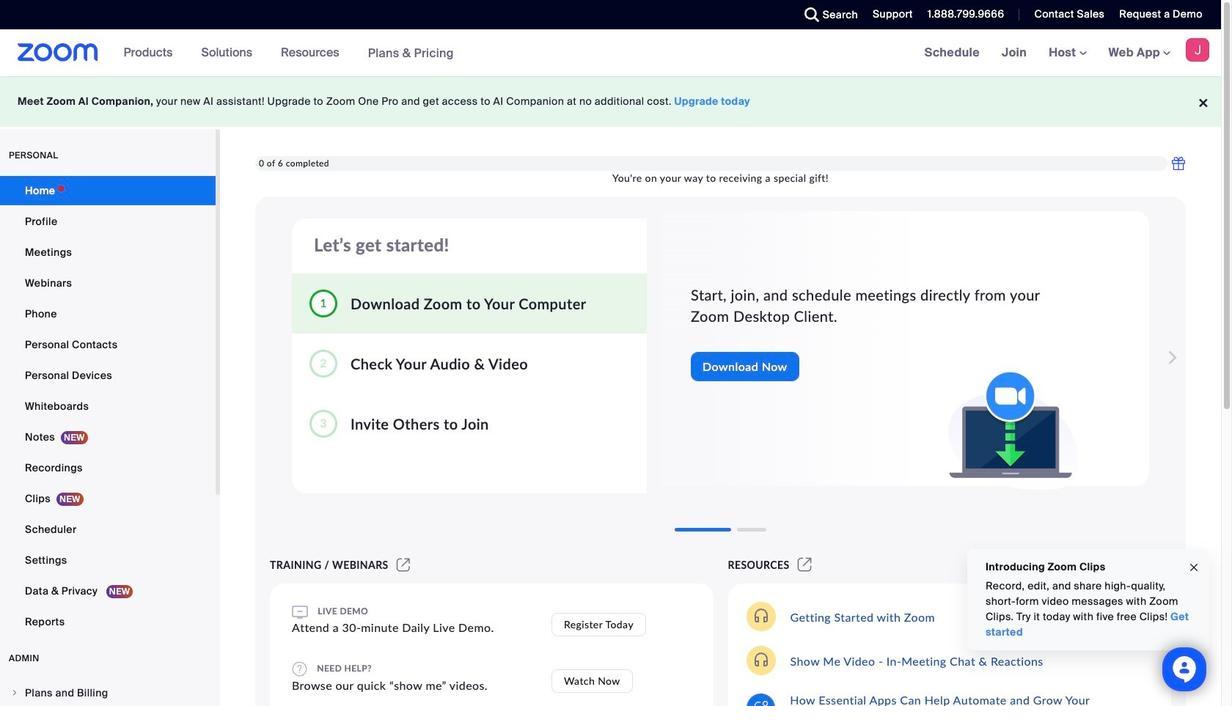 Task type: locate. For each thing, give the bounding box(es) containing it.
profile picture image
[[1186, 38, 1210, 62]]

1 horizontal spatial window new image
[[796, 559, 814, 571]]

meetings navigation
[[914, 29, 1221, 77]]

footer
[[0, 76, 1221, 127]]

next image
[[1161, 343, 1181, 373]]

window new image
[[394, 559, 412, 571], [796, 559, 814, 571]]

personal menu menu
[[0, 176, 216, 638]]

banner
[[0, 29, 1221, 77]]

2 window new image from the left
[[796, 559, 814, 571]]

0 horizontal spatial window new image
[[394, 559, 412, 571]]

menu item
[[0, 679, 216, 706]]



Task type: describe. For each thing, give the bounding box(es) containing it.
zoom logo image
[[18, 43, 98, 62]]

close image
[[1188, 559, 1200, 576]]

right image
[[10, 689, 19, 698]]

product information navigation
[[113, 29, 465, 77]]

1 window new image from the left
[[394, 559, 412, 571]]



Task type: vqa. For each thing, say whether or not it's contained in the screenshot.
Next icon
yes



